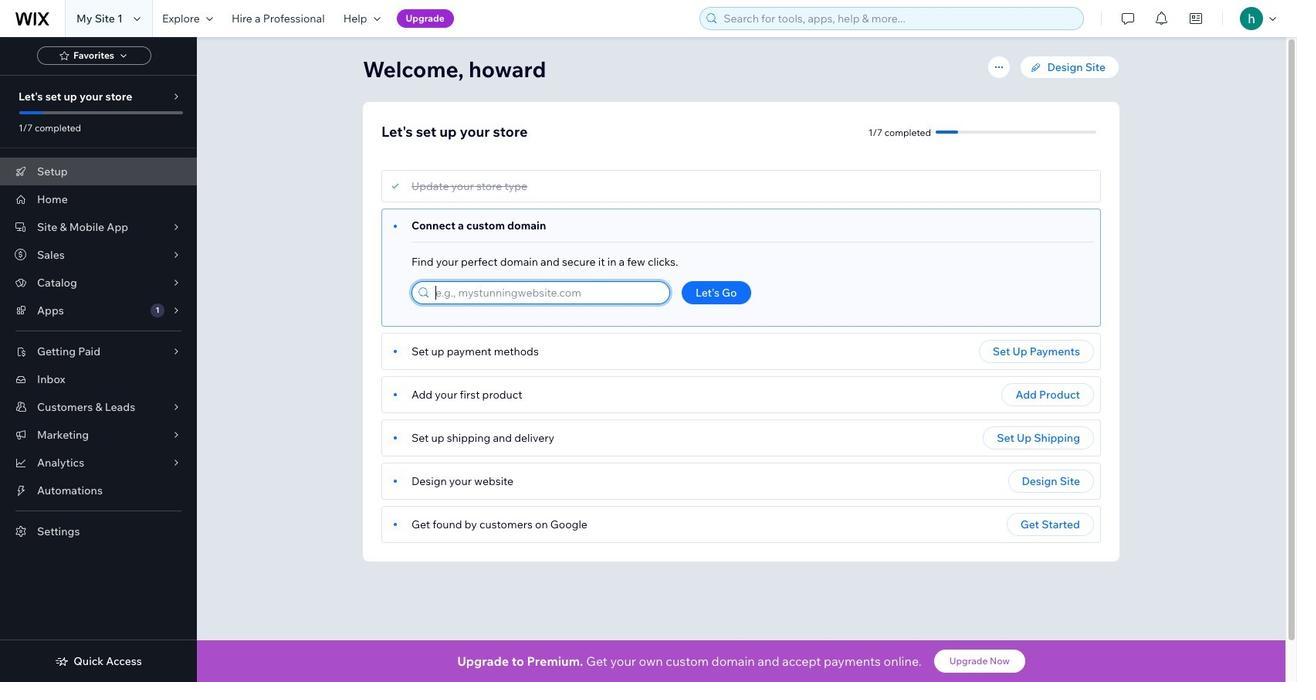 Task type: vqa. For each thing, say whether or not it's contained in the screenshot.
the search for tools, apps, help & more... field at the right top of the page
yes



Task type: describe. For each thing, give the bounding box(es) containing it.
e.g., mystunningwebsite.com field
[[431, 282, 665, 304]]



Task type: locate. For each thing, give the bounding box(es) containing it.
Search for tools, apps, help & more... field
[[719, 8, 1079, 29]]

sidebar element
[[0, 37, 197, 682]]



